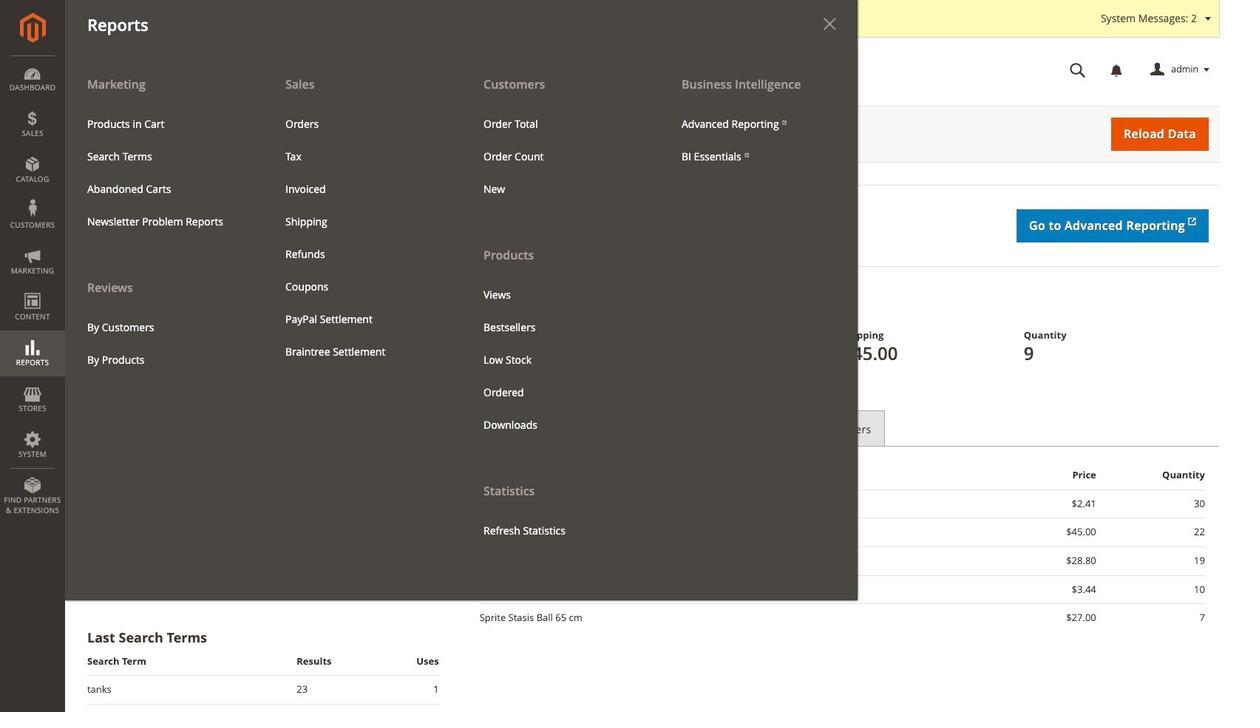 Task type: vqa. For each thing, say whether or not it's contained in the screenshot.
magento admin panel icon
yes



Task type: locate. For each thing, give the bounding box(es) containing it.
menu bar
[[0, 0, 858, 601]]

magento admin panel image
[[20, 13, 45, 43]]

menu
[[65, 68, 858, 601], [65, 68, 263, 376], [462, 68, 660, 547], [76, 108, 252, 238], [274, 108, 450, 368], [473, 108, 649, 205], [671, 108, 847, 173], [473, 278, 649, 441], [76, 311, 252, 376]]



